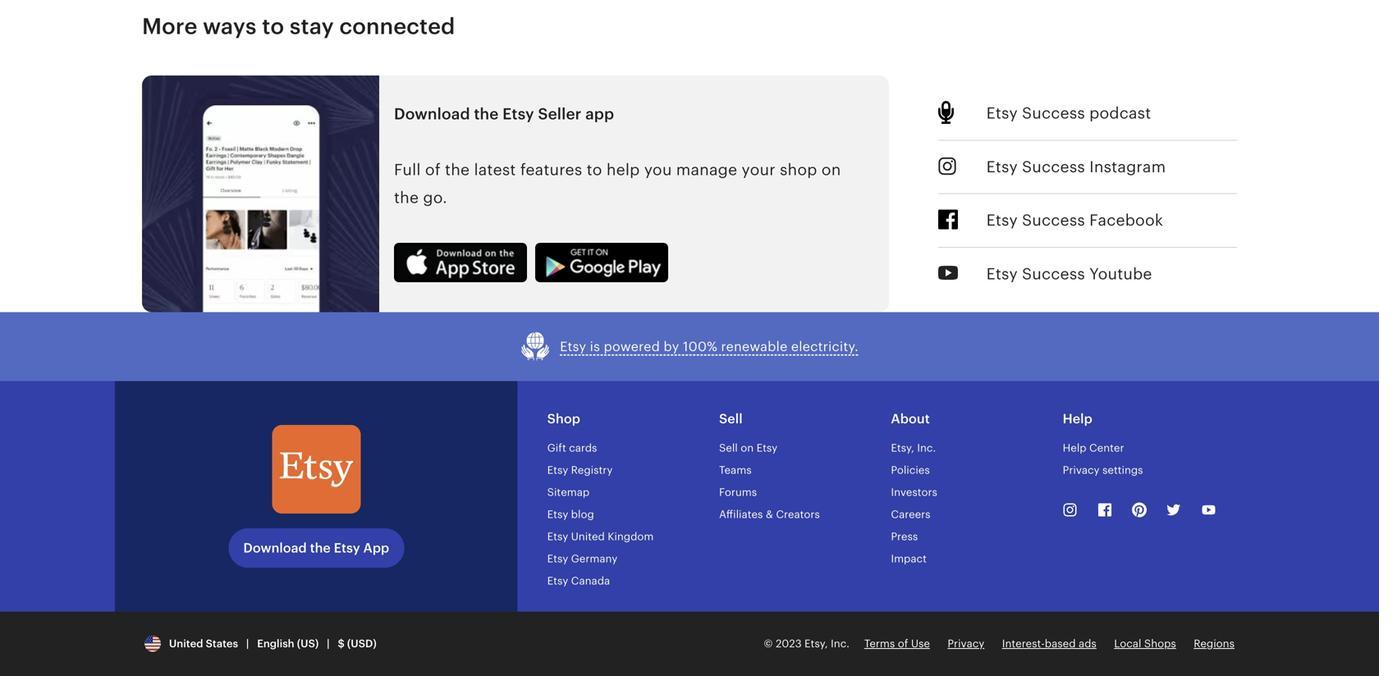 Task type: vqa. For each thing, say whether or not it's contained in the screenshot.
Wall
no



Task type: describe. For each thing, give the bounding box(es) containing it.
policies link
[[891, 464, 930, 477]]

facebook
[[1090, 212, 1164, 229]]

etsy canada
[[547, 575, 610, 587]]

your
[[742, 161, 776, 179]]

etsy, inc.
[[891, 442, 936, 454]]

press
[[891, 531, 918, 543]]

teams link
[[719, 464, 752, 477]]

&
[[766, 509, 774, 521]]

settings
[[1103, 464, 1144, 477]]

gift cards link
[[547, 442, 597, 454]]

the inside 'link'
[[310, 541, 331, 556]]

etsy blog link
[[547, 509, 594, 521]]

etsy is powered by 100% renewable electricity. button
[[521, 332, 859, 362]]

etsy for etsy united kingdom
[[547, 531, 568, 543]]

1 horizontal spatial etsy,
[[891, 442, 915, 454]]

etsy for etsy success instagram
[[987, 158, 1018, 176]]

etsy, inc. link
[[891, 442, 936, 454]]

interest-based ads link
[[1002, 638, 1097, 650]]

etsy blog
[[547, 509, 594, 521]]

more
[[142, 14, 197, 39]]

gift cards
[[547, 442, 597, 454]]

use
[[911, 638, 930, 650]]

registry
[[571, 464, 613, 477]]

about
[[891, 412, 930, 426]]

etsy success facebook link
[[987, 194, 1238, 247]]

app
[[586, 105, 614, 123]]

impact link
[[891, 553, 927, 565]]

2023
[[776, 638, 802, 650]]

1 horizontal spatial inc.
[[917, 442, 936, 454]]

etsy success podcast
[[987, 104, 1152, 122]]

the up latest
[[474, 105, 499, 123]]

privacy for privacy link
[[948, 638, 985, 650]]

the down full
[[394, 189, 419, 207]]

etsy inside download the etsy app 'link'
[[334, 541, 360, 556]]

latest
[[474, 161, 516, 179]]

cards
[[569, 442, 597, 454]]

seller
[[538, 105, 582, 123]]

1 vertical spatial united
[[169, 638, 203, 650]]

sell for sell
[[719, 412, 743, 426]]

$
[[338, 638, 345, 650]]

download the etsy seller app on appstore image
[[394, 243, 527, 283]]

privacy for privacy settings
[[1063, 464, 1100, 477]]

forums
[[719, 486, 757, 499]]

etsy for etsy germany
[[547, 553, 568, 565]]

©
[[764, 638, 773, 650]]

interest-
[[1002, 638, 1045, 650]]

etsy united kingdom link
[[547, 531, 654, 543]]

creators
[[776, 509, 820, 521]]

help center
[[1063, 442, 1125, 454]]

etsy for etsy blog
[[547, 509, 568, 521]]

blog
[[571, 509, 594, 521]]

help center link
[[1063, 442, 1125, 454]]

shop
[[780, 161, 818, 179]]

germany
[[571, 553, 618, 565]]

policies
[[891, 464, 930, 477]]

affiliates & creators
[[719, 509, 820, 521]]

download the etsy app link
[[229, 529, 404, 568]]

states
[[206, 638, 238, 650]]

etsy canada link
[[547, 575, 610, 587]]

terms of use link
[[865, 638, 930, 650]]

download for download the etsy app
[[243, 541, 307, 556]]

ads
[[1079, 638, 1097, 650]]

success for youtube
[[1022, 265, 1086, 283]]

by
[[664, 339, 679, 354]]

us image
[[145, 636, 161, 652]]

help
[[607, 161, 640, 179]]

1 horizontal spatial united
[[571, 531, 605, 543]]

shop
[[547, 412, 581, 426]]

download the etsy app
[[243, 541, 389, 556]]

etsy success podcast link
[[987, 87, 1238, 140]]

download for download the etsy seller app
[[394, 105, 470, 123]]

terms
[[865, 638, 895, 650]]

local
[[1115, 638, 1142, 650]]

interest-based ads
[[1002, 638, 1097, 650]]

etsy united kingdom
[[547, 531, 654, 543]]

etsy for etsy success podcast
[[987, 104, 1018, 122]]

etsy success facebook
[[987, 212, 1164, 229]]

electricity.
[[791, 339, 859, 354]]

more ways to stay connected
[[142, 14, 455, 39]]

connected
[[340, 14, 455, 39]]

0 horizontal spatial etsy,
[[805, 638, 828, 650]]

etsy for etsy success facebook
[[987, 212, 1018, 229]]

etsy germany link
[[547, 553, 618, 565]]

affiliates
[[719, 509, 763, 521]]

kingdom
[[608, 531, 654, 543]]

forums link
[[719, 486, 757, 499]]

help for help center
[[1063, 442, 1087, 454]]



Task type: locate. For each thing, give the bounding box(es) containing it.
united states   |   english (us)   |   $ (usd)
[[164, 638, 377, 650]]

affiliates & creators link
[[719, 509, 820, 521]]

2 | from the left
[[327, 638, 330, 650]]

privacy settings link
[[1063, 464, 1144, 477]]

1 | from the left
[[246, 638, 249, 650]]

etsy inside etsy success facebook link
[[987, 212, 1018, 229]]

1 vertical spatial sell
[[719, 442, 738, 454]]

1 sell from the top
[[719, 412, 743, 426]]

help up help center
[[1063, 412, 1093, 426]]

features
[[520, 161, 583, 179]]

united down blog
[[571, 531, 605, 543]]

0 horizontal spatial to
[[262, 14, 284, 39]]

to left help
[[587, 161, 602, 179]]

the
[[474, 105, 499, 123], [445, 161, 470, 179], [394, 189, 419, 207], [310, 541, 331, 556]]

based
[[1045, 638, 1076, 650]]

on inside full of the latest features to help you manage your shop on the go.
[[822, 161, 841, 179]]

etsy for etsy is powered by 100% renewable electricity.
[[560, 339, 587, 354]]

app
[[363, 541, 389, 556]]

stay
[[290, 14, 334, 39]]

1 horizontal spatial of
[[898, 638, 909, 650]]

0 vertical spatial on
[[822, 161, 841, 179]]

etsy inside etsy success instagram link
[[987, 158, 1018, 176]]

1 help from the top
[[1063, 412, 1093, 426]]

on up teams link
[[741, 442, 754, 454]]

etsy inside etsy success youtube link
[[987, 265, 1018, 283]]

united
[[571, 531, 605, 543], [169, 638, 203, 650]]

on right "shop"
[[822, 161, 841, 179]]

download the etsy seller app on play store image
[[535, 243, 668, 283]]

0 vertical spatial of
[[425, 161, 441, 179]]

teams
[[719, 464, 752, 477]]

local shops
[[1115, 638, 1177, 650]]

0 vertical spatial help
[[1063, 412, 1093, 426]]

etsy
[[987, 104, 1018, 122], [503, 105, 534, 123], [987, 158, 1018, 176], [987, 212, 1018, 229], [987, 265, 1018, 283], [560, 339, 587, 354], [757, 442, 778, 454], [547, 464, 568, 477], [547, 509, 568, 521], [547, 531, 568, 543], [334, 541, 360, 556], [547, 553, 568, 565], [547, 575, 568, 587]]

etsy,
[[891, 442, 915, 454], [805, 638, 828, 650]]

center
[[1090, 442, 1125, 454]]

0 vertical spatial privacy
[[1063, 464, 1100, 477]]

etsy for etsy registry
[[547, 464, 568, 477]]

success down etsy success facebook at the top right of page
[[1022, 265, 1086, 283]]

1 horizontal spatial download
[[394, 105, 470, 123]]

renewable
[[721, 339, 788, 354]]

success for podcast
[[1022, 104, 1086, 122]]

100%
[[683, 339, 718, 354]]

full
[[394, 161, 421, 179]]

sell for sell on etsy
[[719, 442, 738, 454]]

1 vertical spatial etsy,
[[805, 638, 828, 650]]

etsy success youtube link
[[987, 248, 1238, 301]]

etsy, up policies link
[[891, 442, 915, 454]]

of for full
[[425, 161, 441, 179]]

privacy link
[[948, 638, 985, 650]]

1 horizontal spatial |
[[327, 638, 330, 650]]

sell on etsy
[[719, 442, 778, 454]]

2 success from the top
[[1022, 158, 1086, 176]]

to inside full of the latest features to help you manage your shop on the go.
[[587, 161, 602, 179]]

etsy germany
[[547, 553, 618, 565]]

success inside etsy success facebook link
[[1022, 212, 1086, 229]]

press link
[[891, 531, 918, 543]]

privacy down help center link
[[1063, 464, 1100, 477]]

of
[[425, 161, 441, 179], [898, 638, 909, 650]]

1 vertical spatial on
[[741, 442, 754, 454]]

is
[[590, 339, 600, 354]]

success for instagram
[[1022, 158, 1086, 176]]

canada
[[571, 575, 610, 587]]

(us)
[[297, 638, 319, 650]]

impact
[[891, 553, 927, 565]]

etsy for etsy success youtube
[[987, 265, 1018, 283]]

etsy inside etsy is powered by 100% renewable electricity. button
[[560, 339, 587, 354]]

sell up sell on etsy link
[[719, 412, 743, 426]]

local shops link
[[1115, 638, 1177, 650]]

3 success from the top
[[1022, 212, 1086, 229]]

powered
[[604, 339, 660, 354]]

0 vertical spatial to
[[262, 14, 284, 39]]

1 horizontal spatial privacy
[[1063, 464, 1100, 477]]

4 success from the top
[[1022, 265, 1086, 283]]

0 vertical spatial united
[[571, 531, 605, 543]]

to left stay
[[262, 14, 284, 39]]

of left use
[[898, 638, 909, 650]]

english
[[257, 638, 294, 650]]

0 horizontal spatial inc.
[[831, 638, 850, 650]]

of right full
[[425, 161, 441, 179]]

inc. up policies link
[[917, 442, 936, 454]]

0 horizontal spatial on
[[741, 442, 754, 454]]

success up etsy success instagram
[[1022, 104, 1086, 122]]

united right us image
[[169, 638, 203, 650]]

1 vertical spatial download
[[243, 541, 307, 556]]

the left app
[[310, 541, 331, 556]]

2 help from the top
[[1063, 442, 1087, 454]]

help left center
[[1063, 442, 1087, 454]]

0 vertical spatial etsy,
[[891, 442, 915, 454]]

etsy, right 2023
[[805, 638, 828, 650]]

help
[[1063, 412, 1093, 426], [1063, 442, 1087, 454]]

terms of use
[[865, 638, 930, 650]]

ways
[[203, 14, 257, 39]]

etsy success instagram link
[[987, 141, 1238, 194]]

success inside etsy success youtube link
[[1022, 265, 1086, 283]]

download the etsy seller app
[[394, 105, 614, 123]]

you
[[644, 161, 672, 179]]

success inside etsy success podcast link
[[1022, 104, 1086, 122]]

go.
[[423, 189, 447, 207]]

etsy registry
[[547, 464, 613, 477]]

sitemap link
[[547, 486, 590, 499]]

© 2023 etsy, inc.
[[764, 638, 850, 650]]

0 horizontal spatial download
[[243, 541, 307, 556]]

(usd)
[[347, 638, 377, 650]]

sell up teams link
[[719, 442, 738, 454]]

1 horizontal spatial to
[[587, 161, 602, 179]]

0 vertical spatial download
[[394, 105, 470, 123]]

1 vertical spatial of
[[898, 638, 909, 650]]

of for terms
[[898, 638, 909, 650]]

download inside download the etsy app 'link'
[[243, 541, 307, 556]]

0 horizontal spatial |
[[246, 638, 249, 650]]

full of the latest features to help you manage your shop on the go.
[[394, 161, 841, 207]]

manage
[[676, 161, 738, 179]]

0 horizontal spatial united
[[169, 638, 203, 650]]

privacy right use
[[948, 638, 985, 650]]

1 vertical spatial privacy
[[948, 638, 985, 650]]

youtube
[[1090, 265, 1153, 283]]

etsy for etsy canada
[[547, 575, 568, 587]]

|
[[246, 638, 249, 650], [327, 638, 330, 650]]

0 horizontal spatial privacy
[[948, 638, 985, 650]]

sitemap
[[547, 486, 590, 499]]

help for help
[[1063, 412, 1093, 426]]

| left $
[[327, 638, 330, 650]]

2 sell from the top
[[719, 442, 738, 454]]

investors link
[[891, 486, 938, 499]]

success down etsy success podcast
[[1022, 158, 1086, 176]]

etsy registry link
[[547, 464, 613, 477]]

0 vertical spatial inc.
[[917, 442, 936, 454]]

download
[[394, 105, 470, 123], [243, 541, 307, 556]]

1 horizontal spatial on
[[822, 161, 841, 179]]

etsy success youtube
[[987, 265, 1153, 283]]

gift
[[547, 442, 566, 454]]

the up go.
[[445, 161, 470, 179]]

etsy is powered by 100% renewable electricity.
[[560, 339, 859, 354]]

regions button
[[1194, 637, 1235, 652]]

success up etsy success youtube
[[1022, 212, 1086, 229]]

1 vertical spatial to
[[587, 161, 602, 179]]

0 horizontal spatial of
[[425, 161, 441, 179]]

0 vertical spatial sell
[[719, 412, 743, 426]]

success inside etsy success instagram link
[[1022, 158, 1086, 176]]

| right states
[[246, 638, 249, 650]]

1 vertical spatial help
[[1063, 442, 1087, 454]]

instagram
[[1090, 158, 1166, 176]]

of inside full of the latest features to help you manage your shop on the go.
[[425, 161, 441, 179]]

1 success from the top
[[1022, 104, 1086, 122]]

privacy
[[1063, 464, 1100, 477], [948, 638, 985, 650]]

inc. left 'terms'
[[831, 638, 850, 650]]

regions
[[1194, 638, 1235, 650]]

shops
[[1145, 638, 1177, 650]]

1 vertical spatial inc.
[[831, 638, 850, 650]]

etsy inside etsy success podcast link
[[987, 104, 1018, 122]]

etsy success instagram
[[987, 158, 1166, 176]]

success for facebook
[[1022, 212, 1086, 229]]



